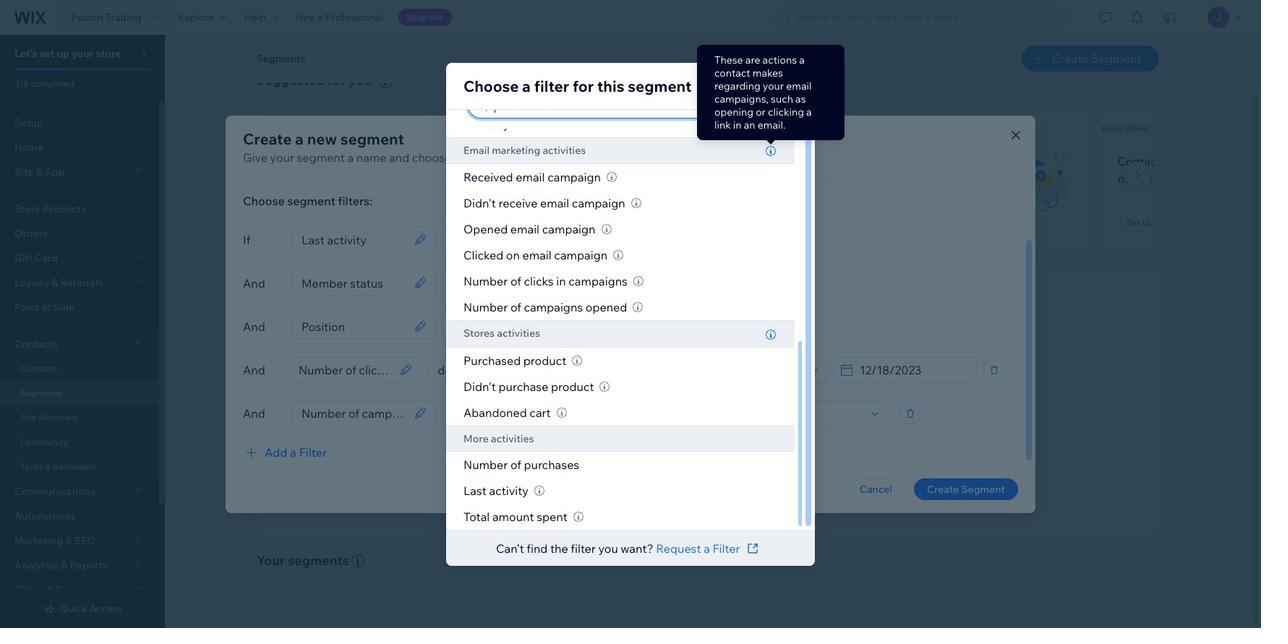 Task type: describe. For each thing, give the bounding box(es) containing it.
your inside 'active email subscribers who clicked on your campaign'
[[894, 171, 919, 186]]

let's set up your store
[[14, 47, 121, 60]]

personalized
[[591, 429, 651, 442]]

suggested
[[256, 72, 325, 88]]

stores
[[464, 327, 495, 340]]

1 horizontal spatial create segment
[[1052, 51, 1142, 66]]

hire a professional
[[296, 11, 383, 24]]

cancel button
[[847, 478, 905, 500]]

number of clicks in campaigns
[[464, 274, 628, 289]]

a right the as
[[806, 106, 812, 119]]

received email campaign
[[464, 170, 601, 185]]

quick
[[60, 602, 87, 615]]

0 vertical spatial campaigns
[[569, 274, 628, 289]]

a left new
[[295, 129, 304, 148]]

contacts inside create a new segment give your segment a name and choose the filters these contacts should match.
[[541, 150, 587, 165]]

clicks
[[524, 274, 554, 289]]

set up segment button for subscribed
[[274, 214, 359, 231]]

marketing
[[492, 144, 540, 157]]

3 set up segment from the left
[[1126, 217, 1194, 228]]

3/8
[[14, 78, 29, 89]]

active email subscribers who clicked on your campaign
[[836, 154, 995, 186]]

email inside 'reach the right target audience create specific groups of contacts that update automatically send personalized email campaigns to drive sales and build trust get to know your high-value customers, potential leads and more'
[[654, 429, 679, 442]]

or
[[756, 106, 766, 119]]

subscribed
[[274, 171, 334, 186]]

your
[[256, 552, 285, 569]]

3 set from the left
[[1126, 217, 1141, 228]]

your inside these are actions a contact makes regarding your email campaigns, such as opening or clicking a link in an email.
[[763, 80, 784, 93]]

campaigns inside 'reach the right target audience create specific groups of contacts that update automatically send personalized email campaigns to drive sales and build trust get to know your high-value customers, potential leads and more'
[[681, 429, 733, 442]]

0 vertical spatial select an option field
[[448, 271, 566, 295]]

of for clicks
[[510, 274, 521, 289]]

clicked
[[464, 248, 504, 263]]

site members link
[[0, 406, 159, 430]]

amount
[[492, 510, 534, 524]]

these
[[715, 54, 743, 67]]

who inside 'active email subscribers who clicked on your campaign'
[[972, 154, 995, 168]]

set up segment for subscribed
[[282, 217, 350, 228]]

choose a filter for this segment
[[464, 76, 692, 95]]

segments for segments button
[[256, 52, 305, 65]]

up for made
[[580, 217, 592, 228]]

sales
[[773, 429, 797, 442]]

upgrade
[[407, 12, 443, 22]]

12/18/2023 field
[[856, 358, 973, 382]]

opening
[[715, 106, 754, 119]]

number for number of clicks in campaigns
[[464, 274, 508, 289]]

choose
[[412, 150, 451, 165]]

0 horizontal spatial filter
[[534, 76, 569, 95]]

2 vertical spatial select an option field
[[749, 401, 867, 426]]

choose segment filters:
[[243, 193, 373, 208]]

update
[[749, 409, 782, 422]]

1 vertical spatial create segment
[[927, 483, 1005, 496]]

abandoned
[[464, 406, 527, 420]]

segment down new
[[297, 150, 345, 165]]

home link
[[0, 135, 159, 160]]

a inside button
[[290, 445, 296, 460]]

give
[[243, 150, 268, 165]]

customers,
[[698, 448, 750, 461]]

trading
[[106, 11, 142, 24]]

specific
[[598, 409, 635, 422]]

a right request
[[704, 541, 710, 556]]

create segment button for cancel
[[914, 478, 1018, 500]]

with
[[1170, 154, 1193, 168]]

1 vertical spatial enter a number text field
[[602, 401, 717, 426]]

who for your
[[351, 154, 374, 168]]

birthday
[[1205, 154, 1251, 168]]

segment up name
[[340, 129, 404, 148]]

reach
[[611, 387, 649, 404]]

purchased product
[[464, 353, 566, 368]]

create inside 'reach the right target audience create specific groups of contacts that update automatically send personalized email campaigns to drive sales and build trust get to know your high-value customers, potential leads and more'
[[564, 409, 596, 422]]

suggested for you
[[256, 72, 372, 88]]

0 horizontal spatial you
[[349, 72, 372, 88]]

sidebar element
[[0, 35, 165, 628]]

email.
[[758, 119, 786, 132]]

purchase inside list box
[[499, 379, 549, 394]]

contact
[[715, 67, 750, 80]]

store
[[96, 47, 121, 60]]

in inside these are actions a contact makes regarding your email campaigns, such as opening or clicking a link in an email.
[[733, 119, 742, 132]]

create a new segment give your segment a name and choose the filters these contacts should match.
[[243, 129, 666, 165]]

filter for add a filter
[[299, 445, 327, 460]]

made
[[597, 171, 628, 186]]

high-
[[647, 448, 670, 461]]

up
[[57, 47, 69, 60]]

0 vertical spatial product
[[523, 353, 566, 368]]

activities for stores activities
[[497, 327, 540, 340]]

segments for segments 'link'
[[20, 388, 62, 398]]

if
[[243, 233, 250, 247]]

build loyalty
[[1102, 125, 1156, 132]]

a right actions
[[799, 54, 805, 67]]

received
[[464, 170, 513, 185]]

choose a condition field down stores
[[433, 358, 541, 382]]

can't find the filter you want?
[[496, 541, 656, 556]]

segment down subscribed at the left
[[287, 193, 336, 208]]

setup link
[[0, 111, 159, 135]]

number for number of campaigns opened
[[464, 300, 508, 315]]

segment right this
[[628, 76, 692, 95]]

opened email campaign
[[464, 222, 596, 237]]

let's
[[14, 47, 37, 60]]

activities for more activities
[[491, 432, 534, 445]]

of for sale
[[42, 301, 51, 314]]

set
[[40, 47, 55, 60]]

2 horizontal spatial to
[[735, 429, 745, 442]]

customers for potential customers who haven't made a purchase yet
[[606, 154, 664, 168]]

potential customers who haven't made a purchase yet
[[555, 154, 710, 186]]

clicked
[[836, 171, 875, 186]]

set up segment for made
[[564, 217, 632, 228]]

right
[[675, 387, 705, 404]]

active for active subscribers
[[821, 125, 847, 132]]

1 vertical spatial campaigns
[[524, 300, 583, 315]]

new for new subscribers
[[258, 125, 274, 132]]

campaign inside 'active email subscribers who clicked on your campaign'
[[921, 171, 975, 186]]

professional
[[325, 11, 383, 24]]

Search for tools, apps, help & more... field
[[792, 7, 1062, 27]]

build
[[820, 429, 843, 442]]

the inside create a new segment give your segment a name and choose the filters these contacts should match.
[[454, 150, 472, 165]]

subscribers for contacts
[[276, 125, 326, 132]]

email marketing activities option
[[446, 137, 795, 164]]

number of campaigns opened
[[464, 300, 627, 315]]

this
[[597, 76, 625, 95]]

tasks & reminders
[[20, 461, 97, 472]]

actions
[[763, 54, 797, 67]]

in inside list box
[[556, 274, 566, 289]]

didn't for didn't receive email campaign
[[464, 196, 496, 211]]

request a filter
[[656, 541, 740, 556]]

target
[[708, 387, 745, 404]]

new subscribers
[[258, 125, 326, 132]]

request a filter link
[[656, 540, 762, 557]]

choose a condition field down receive
[[448, 227, 566, 252]]

these are actions a contact makes regarding your email campaigns, such as opening or clicking a link in an email.
[[715, 54, 812, 132]]

more activities
[[464, 432, 534, 445]]

and for choose a condition field above more activities
[[243, 406, 265, 421]]

set for new contacts who recently subscribed to your mailing list
[[282, 217, 297, 228]]

list box containing birthday
[[446, 111, 808, 530]]

0 horizontal spatial for
[[328, 72, 346, 88]]

filter for request a filter
[[713, 541, 740, 556]]

that
[[727, 409, 746, 422]]

contacts inside 'reach the right target audience create specific groups of contacts that update automatically send personalized email campaigns to drive sales and build trust get to know your high-value customers, potential leads and more'
[[684, 409, 725, 422]]

your inside create a new segment give your segment a name and choose the filters these contacts should match.
[[270, 150, 294, 165]]

build
[[1102, 125, 1123, 132]]

recently
[[376, 154, 421, 168]]

automations
[[14, 510, 76, 523]]

stores activities option
[[446, 321, 795, 348]]

1 vertical spatial on
[[506, 248, 520, 263]]

want?
[[621, 541, 654, 556]]



Task type: locate. For each thing, give the bounding box(es) containing it.
subscribers inside 'active email subscribers who clicked on your campaign'
[[906, 154, 969, 168]]

up for subscribed
[[299, 217, 311, 228]]

1 horizontal spatial set up segment button
[[555, 214, 640, 231]]

purchases
[[524, 458, 579, 472]]

0 vertical spatial didn't
[[464, 196, 496, 211]]

2 horizontal spatial who
[[972, 154, 995, 168]]

campaigns down number of clicks in campaigns
[[524, 300, 583, 315]]

total amount spent
[[464, 510, 568, 524]]

4 and from the top
[[243, 406, 265, 421]]

who for purchase
[[666, 154, 689, 168]]

0 vertical spatial and
[[389, 150, 410, 165]]

0 horizontal spatial who
[[351, 154, 374, 168]]

1 horizontal spatial in
[[733, 119, 742, 132]]

segments inside 'link'
[[20, 388, 62, 398]]

of for campaigns
[[510, 300, 521, 315]]

in right the clicks
[[556, 274, 566, 289]]

filters:
[[338, 193, 373, 208]]

up down contacts with a birthday th
[[1143, 217, 1155, 228]]

0 vertical spatial in
[[733, 119, 742, 132]]

email down receive
[[510, 222, 540, 237]]

of up activity
[[510, 458, 521, 472]]

and
[[389, 150, 410, 165], [799, 429, 817, 442], [824, 448, 842, 461]]

0 horizontal spatial choose
[[243, 193, 285, 208]]

reminders
[[53, 461, 97, 472]]

1 horizontal spatial contacts
[[541, 150, 587, 165]]

new inside new contacts who recently subscribed to your mailing list
[[274, 154, 298, 168]]

0 horizontal spatial purchase
[[499, 379, 549, 394]]

product
[[523, 353, 566, 368], [551, 379, 594, 394]]

Select a date field
[[615, 227, 733, 252]]

1 vertical spatial create segment button
[[914, 478, 1018, 500]]

contacts inside new contacts who recently subscribed to your mailing list
[[301, 154, 348, 168]]

spent
[[537, 510, 568, 524]]

your right up
[[72, 47, 93, 60]]

a right "made"
[[631, 171, 637, 186]]

for left this
[[573, 76, 594, 95]]

0 vertical spatial potential
[[540, 125, 579, 132]]

more activities option
[[446, 426, 795, 452]]

set up segment down choose segment filters:
[[282, 217, 350, 228]]

1 vertical spatial activities
[[497, 327, 540, 340]]

email up clicked
[[874, 154, 903, 168]]

your down personalized
[[623, 448, 644, 461]]

email
[[786, 80, 812, 93], [874, 154, 903, 168], [516, 170, 545, 185], [540, 196, 569, 211], [510, 222, 540, 237], [523, 248, 552, 263], [654, 429, 679, 442]]

filter right add
[[299, 445, 327, 460]]

Search filters field
[[490, 93, 775, 118]]

1 set up segment from the left
[[282, 217, 350, 228]]

of up stores activities
[[510, 300, 521, 315]]

None field
[[297, 227, 410, 252], [297, 271, 410, 295], [297, 314, 410, 339], [294, 358, 396, 382], [297, 401, 410, 426], [297, 227, 410, 252], [297, 271, 410, 295], [297, 314, 410, 339], [294, 358, 396, 382], [297, 401, 410, 426]]

0 horizontal spatial the
[[454, 150, 472, 165]]

choose up if
[[243, 193, 285, 208]]

customers for potential customers
[[581, 125, 625, 132]]

1 vertical spatial segments
[[20, 388, 62, 398]]

1 horizontal spatial to
[[584, 448, 593, 461]]

filter right find
[[571, 541, 596, 556]]

1 vertical spatial filter
[[713, 541, 740, 556]]

didn't purchase product
[[464, 379, 594, 394]]

more
[[844, 448, 869, 461]]

activities
[[543, 144, 586, 157], [497, 327, 540, 340], [491, 432, 534, 445]]

the inside 'reach the right target audience create specific groups of contacts that update automatically send personalized email campaigns to drive sales and build trust get to know your high-value customers, potential leads and more'
[[652, 387, 672, 404]]

choose a condition field up purchased product
[[448, 314, 566, 339]]

0 vertical spatial new
[[258, 125, 274, 132]]

0 vertical spatial enter a number text field
[[577, 358, 691, 382]]

link
[[715, 119, 731, 132]]

1 set from the left
[[282, 217, 297, 228]]

1 vertical spatial select an option field
[[723, 358, 806, 382]]

new for new contacts who recently subscribed to your mailing list
[[274, 154, 298, 168]]

a inside contacts with a birthday th
[[1196, 154, 1202, 168]]

the up groups
[[652, 387, 672, 404]]

0 vertical spatial choose
[[464, 76, 519, 95]]

0 vertical spatial on
[[878, 171, 891, 186]]

2 horizontal spatial and
[[824, 448, 842, 461]]

0 horizontal spatial subscribers
[[276, 125, 326, 132]]

your inside new contacts who recently subscribed to your mailing list
[[351, 171, 376, 186]]

access
[[90, 602, 123, 615]]

2 horizontal spatial contacts
[[684, 409, 725, 422]]

contacts inside contacts with a birthday th
[[1118, 154, 1167, 168]]

activities inside "option"
[[497, 327, 540, 340]]

2 up from the left
[[580, 217, 592, 228]]

2 who from the left
[[666, 154, 689, 168]]

site members
[[20, 412, 77, 423]]

didn't down purchased
[[464, 379, 496, 394]]

number up stores
[[464, 300, 508, 315]]

1 horizontal spatial for
[[573, 76, 594, 95]]

3 number from the top
[[464, 458, 508, 472]]

2 horizontal spatial set up segment button
[[1118, 214, 1203, 231]]

contacts for contacts link at bottom left
[[20, 363, 57, 374]]

1 and from the top
[[243, 276, 265, 290]]

choose a condition field up more activities
[[448, 401, 566, 426]]

loyalty
[[1126, 125, 1156, 132]]

setup
[[14, 116, 43, 129]]

product up send
[[551, 379, 594, 394]]

last activity
[[464, 484, 529, 498]]

name
[[356, 150, 387, 165]]

to up filters:
[[337, 171, 348, 186]]

2 vertical spatial number
[[464, 458, 508, 472]]

community
[[20, 437, 68, 448]]

enter a number text field up high-
[[602, 401, 717, 426]]

product up didn't purchase product
[[523, 353, 566, 368]]

more
[[464, 432, 489, 445]]

new up give
[[258, 125, 274, 132]]

1 vertical spatial product
[[551, 379, 594, 394]]

email down haven't
[[540, 196, 569, 211]]

total
[[464, 510, 490, 524]]

your inside sidebar element
[[72, 47, 93, 60]]

your segments
[[256, 552, 349, 569]]

2 horizontal spatial the
[[652, 387, 672, 404]]

3 and from the top
[[243, 363, 265, 377]]

create segment
[[1052, 51, 1142, 66], [927, 483, 1005, 496]]

the right find
[[550, 541, 568, 556]]

your down actions
[[763, 80, 784, 93]]

find
[[527, 541, 548, 556]]

to right get
[[584, 448, 593, 461]]

your inside 'reach the right target audience create specific groups of contacts that update automatically send personalized email campaigns to drive sales and build trust get to know your high-value customers, potential leads and more'
[[623, 448, 644, 461]]

segments inside button
[[256, 52, 305, 65]]

customers inside potential customers who haven't made a purchase yet
[[606, 154, 664, 168]]

and for choose a condition field under stores
[[243, 363, 265, 377]]

point
[[14, 301, 39, 314]]

0 horizontal spatial on
[[506, 248, 520, 263]]

activities down abandoned cart
[[491, 432, 534, 445]]

2 horizontal spatial subscribers
[[906, 154, 969, 168]]

filter inside button
[[299, 445, 327, 460]]

of inside sidebar element
[[42, 301, 51, 314]]

new up subscribed at the left
[[274, 154, 298, 168]]

of inside 'reach the right target audience create specific groups of contacts that update automatically send personalized email campaigns to drive sales and build trust get to know your high-value customers, potential leads and more'
[[672, 409, 682, 422]]

0 horizontal spatial create segment button
[[914, 478, 1018, 500]]

activity
[[489, 484, 529, 498]]

2 horizontal spatial up
[[1143, 217, 1155, 228]]

and inside create a new segment give your segment a name and choose the filters these contacts should match.
[[389, 150, 410, 165]]

1 number from the top
[[464, 274, 508, 289]]

up down choose segment filters:
[[299, 217, 311, 228]]

email up the clicks
[[523, 248, 552, 263]]

number for number of purchases
[[464, 458, 508, 472]]

didn't up opened
[[464, 196, 496, 211]]

for
[[328, 72, 346, 88], [573, 76, 594, 95]]

0 horizontal spatial to
[[337, 171, 348, 186]]

a inside potential customers who haven't made a purchase yet
[[631, 171, 637, 186]]

to left drive in the right bottom of the page
[[735, 429, 745, 442]]

1 vertical spatial choose
[[243, 193, 285, 208]]

a left name
[[347, 150, 354, 165]]

2 and from the top
[[243, 319, 265, 334]]

1 horizontal spatial up
[[580, 217, 592, 228]]

segments up suggested
[[256, 52, 305, 65]]

3 set up segment button from the left
[[1118, 214, 1203, 231]]

select an option field up sales
[[749, 401, 867, 426]]

receive
[[499, 196, 538, 211]]

1 horizontal spatial the
[[550, 541, 568, 556]]

for right suggested
[[328, 72, 346, 88]]

2 set up segment from the left
[[564, 217, 632, 228]]

1 horizontal spatial segments
[[256, 52, 305, 65]]

clicked on email campaign
[[464, 248, 608, 263]]

and up leads
[[799, 429, 817, 442]]

2 vertical spatial activities
[[491, 432, 534, 445]]

purchase
[[640, 171, 690, 186], [499, 379, 549, 394]]

1 vertical spatial and
[[799, 429, 817, 442]]

of for purchases
[[510, 458, 521, 472]]

1 vertical spatial active
[[836, 154, 871, 168]]

and for top select an option field
[[243, 276, 265, 290]]

and down build
[[824, 448, 842, 461]]

contacts for contacts popup button
[[14, 338, 58, 351]]

your down name
[[351, 171, 376, 186]]

2 vertical spatial and
[[824, 448, 842, 461]]

potential
[[540, 125, 579, 132], [555, 154, 604, 168]]

1 horizontal spatial filter
[[713, 541, 740, 556]]

a right with at the top of page
[[1196, 154, 1202, 168]]

subscribers for email
[[849, 125, 898, 132]]

1 set up segment button from the left
[[274, 214, 359, 231]]

choose for choose segment filters:
[[243, 193, 285, 208]]

1 vertical spatial filter
[[571, 541, 596, 556]]

0 vertical spatial activities
[[543, 144, 586, 157]]

of left sale
[[42, 301, 51, 314]]

0 vertical spatial purchase
[[640, 171, 690, 186]]

send
[[564, 429, 589, 442]]

create segment button for segments
[[1022, 46, 1159, 72]]

1 horizontal spatial set
[[564, 217, 578, 228]]

1 horizontal spatial create segment button
[[1022, 46, 1159, 72]]

1 vertical spatial potential
[[555, 154, 604, 168]]

3 up from the left
[[1143, 217, 1155, 228]]

0 vertical spatial customers
[[581, 125, 625, 132]]

select an option field up audience
[[723, 358, 806, 382]]

these
[[508, 150, 538, 165]]

activities down potential customers
[[543, 144, 586, 157]]

opened
[[464, 222, 508, 237]]

set up segment down "made"
[[564, 217, 632, 228]]

2 vertical spatial contacts
[[20, 363, 57, 374]]

up down haven't
[[580, 217, 592, 228]]

campaigns up customers,
[[681, 429, 733, 442]]

you
[[349, 72, 372, 88], [598, 541, 618, 556]]

2 horizontal spatial set
[[1126, 217, 1141, 228]]

0 horizontal spatial filter
[[299, 445, 327, 460]]

set up segment button for made
[[555, 214, 640, 231]]

segments button
[[249, 48, 313, 69]]

customers up "made"
[[606, 154, 664, 168]]

1 vertical spatial in
[[556, 274, 566, 289]]

1 horizontal spatial you
[[598, 541, 618, 556]]

1 horizontal spatial who
[[666, 154, 689, 168]]

active inside 'active email subscribers who clicked on your campaign'
[[836, 154, 871, 168]]

members
[[38, 412, 77, 423]]

filter
[[299, 445, 327, 460], [713, 541, 740, 556]]

filters
[[474, 150, 505, 165]]

email down these
[[516, 170, 545, 185]]

2 didn't from the top
[[464, 379, 496, 394]]

your
[[72, 47, 93, 60], [763, 80, 784, 93], [270, 150, 294, 165], [351, 171, 376, 186], [894, 171, 919, 186], [623, 448, 644, 461]]

2 set up segment button from the left
[[555, 214, 640, 231]]

0 vertical spatial filter
[[299, 445, 327, 460]]

potential for potential customers who haven't made a purchase yet
[[555, 154, 604, 168]]

number down more
[[464, 458, 508, 472]]

and up "mailing"
[[389, 150, 410, 165]]

0 horizontal spatial contacts
[[301, 154, 348, 168]]

as
[[796, 93, 806, 106]]

1 who from the left
[[351, 154, 374, 168]]

choose up birthday
[[464, 76, 519, 95]]

2 vertical spatial campaigns
[[681, 429, 733, 442]]

campaigns up the opened
[[569, 274, 628, 289]]

automatically
[[785, 409, 848, 422]]

1 vertical spatial purchase
[[499, 379, 549, 394]]

purchase inside potential customers who haven't made a purchase yet
[[640, 171, 690, 186]]

customers up email marketing activities option
[[581, 125, 625, 132]]

you left want?
[[598, 541, 618, 556]]

of down the right
[[672, 409, 682, 422]]

potential up email marketing activities
[[540, 125, 579, 132]]

2 number from the top
[[464, 300, 508, 315]]

your right clicked
[[894, 171, 919, 186]]

filter
[[534, 76, 569, 95], [571, 541, 596, 556]]

request
[[656, 541, 701, 556]]

0 vertical spatial you
[[349, 72, 372, 88]]

purchase down match.
[[640, 171, 690, 186]]

contacts inside popup button
[[14, 338, 58, 351]]

Select an option field
[[448, 271, 566, 295], [723, 358, 806, 382], [749, 401, 867, 426]]

1 horizontal spatial filter
[[571, 541, 596, 556]]

makes
[[753, 67, 783, 80]]

0 horizontal spatial in
[[556, 274, 566, 289]]

choose for choose a filter for this segment
[[464, 76, 519, 95]]

potential for potential customers
[[540, 125, 579, 132]]

opened
[[586, 300, 627, 315]]

Choose a condition field
[[448, 227, 566, 252], [448, 314, 566, 339], [433, 358, 541, 382], [448, 401, 566, 426]]

0 horizontal spatial up
[[299, 217, 311, 228]]

potential inside potential customers who haven't made a purchase yet
[[555, 154, 604, 168]]

who inside potential customers who haven't made a purchase yet
[[666, 154, 689, 168]]

list containing new contacts who recently subscribed to your mailing list
[[253, 112, 1261, 249]]

1 vertical spatial to
[[735, 429, 745, 442]]

email inside these are actions a contact makes regarding your email campaigns, such as opening or clicking a link in an email.
[[786, 80, 812, 93]]

1 vertical spatial the
[[652, 387, 672, 404]]

purchase down purchased product
[[499, 379, 549, 394]]

contacts down new
[[301, 154, 348, 168]]

and
[[243, 276, 265, 290], [243, 319, 265, 334], [243, 363, 265, 377], [243, 406, 265, 421]]

0 vertical spatial contacts
[[1118, 154, 1167, 168]]

set for potential customers who haven't made a purchase yet
[[564, 217, 578, 228]]

create segment button
[[1022, 46, 1159, 72], [914, 478, 1018, 500]]

activities up purchased product
[[497, 327, 540, 340]]

0 horizontal spatial set up segment
[[282, 217, 350, 228]]

a up email marketing activities
[[522, 76, 531, 95]]

on inside 'active email subscribers who clicked on your campaign'
[[878, 171, 891, 186]]

home
[[14, 141, 43, 154]]

list box
[[446, 111, 808, 530]]

contacts down point of sale in the left of the page
[[14, 338, 58, 351]]

sale
[[54, 301, 74, 314]]

2 set from the left
[[564, 217, 578, 228]]

active for active email subscribers who clicked on your campaign
[[836, 154, 871, 168]]

a right hire
[[318, 11, 323, 24]]

a right add
[[290, 445, 296, 460]]

0 vertical spatial create segment button
[[1022, 46, 1159, 72]]

contacts down contacts popup button
[[20, 363, 57, 374]]

contacts down loyalty on the top right of the page
[[1118, 154, 1167, 168]]

campaigns,
[[715, 93, 769, 106]]

th
[[1254, 154, 1261, 168]]

your right give
[[270, 150, 294, 165]]

to inside new contacts who recently subscribed to your mailing list
[[337, 171, 348, 186]]

0 vertical spatial create segment
[[1052, 51, 1142, 66]]

on
[[878, 171, 891, 186], [506, 248, 520, 263]]

contacts
[[1118, 154, 1167, 168], [14, 338, 58, 351], [20, 363, 57, 374]]

2 horizontal spatial set up segment
[[1126, 217, 1194, 228]]

trust
[[846, 429, 868, 442]]

hire a professional link
[[287, 0, 392, 35]]

0 vertical spatial active
[[821, 125, 847, 132]]

explore
[[179, 11, 214, 24]]

didn't
[[464, 196, 496, 211], [464, 379, 496, 394]]

number down clicked
[[464, 274, 508, 289]]

didn't for didn't purchase product
[[464, 379, 496, 394]]

potential up haven't
[[555, 154, 604, 168]]

email up clicking
[[786, 80, 812, 93]]

set up segment button down "made"
[[555, 214, 640, 231]]

1 horizontal spatial on
[[878, 171, 891, 186]]

cart
[[530, 406, 551, 420]]

list
[[253, 112, 1261, 249]]

1 horizontal spatial purchase
[[640, 171, 690, 186]]

select an option field down clicked
[[448, 271, 566, 295]]

of left the clicks
[[510, 274, 521, 289]]

1 horizontal spatial choose
[[464, 76, 519, 95]]

set up segment down contacts with a birthday th
[[1126, 217, 1194, 228]]

and for choose a condition field above purchased product
[[243, 319, 265, 334]]

3 who from the left
[[972, 154, 995, 168]]

Enter a number text field
[[577, 358, 691, 382], [602, 401, 717, 426]]

set up segment button down choose segment filters:
[[274, 214, 359, 231]]

contacts up haven't
[[541, 150, 587, 165]]

2 vertical spatial to
[[584, 448, 593, 461]]

email
[[464, 144, 490, 157]]

in left an
[[733, 119, 742, 132]]

potential customers
[[540, 125, 625, 132]]

0 vertical spatial number
[[464, 274, 508, 289]]

1 vertical spatial contacts
[[14, 338, 58, 351]]

1 vertical spatial you
[[598, 541, 618, 556]]

you down professional
[[349, 72, 372, 88]]

set
[[282, 217, 297, 228], [564, 217, 578, 228], [1126, 217, 1141, 228]]

1 vertical spatial customers
[[606, 154, 664, 168]]

segments up site members
[[20, 388, 62, 398]]

the left filters
[[454, 150, 472, 165]]

who inside new contacts who recently subscribed to your mailing list
[[351, 154, 374, 168]]

fusion
[[72, 11, 103, 24]]

1 vertical spatial didn't
[[464, 379, 496, 394]]

0 vertical spatial to
[[337, 171, 348, 186]]

0 horizontal spatial and
[[389, 150, 410, 165]]

birthday
[[464, 117, 509, 132]]

add a filter
[[265, 445, 327, 460]]

1 horizontal spatial set up segment
[[564, 217, 632, 228]]

1 didn't from the top
[[464, 196, 496, 211]]

potential
[[752, 448, 794, 461]]

&
[[45, 461, 51, 472]]

email inside 'active email subscribers who clicked on your campaign'
[[874, 154, 903, 168]]

email up high-
[[654, 429, 679, 442]]

segment
[[628, 76, 692, 95], [340, 129, 404, 148], [297, 150, 345, 165], [287, 193, 336, 208]]

quick access
[[60, 602, 123, 615]]

fusion trading
[[72, 11, 142, 24]]

0 horizontal spatial set
[[282, 217, 297, 228]]

0 vertical spatial segments
[[256, 52, 305, 65]]

set up segment button down contacts with a birthday th
[[1118, 214, 1203, 231]]

value
[[670, 448, 695, 461]]

enter a number text field up reach
[[577, 358, 691, 382]]

new contacts who recently subscribed to your mailing list
[[274, 154, 437, 186]]

1 vertical spatial number
[[464, 300, 508, 315]]

filter right request
[[713, 541, 740, 556]]

contacts down the right
[[684, 409, 725, 422]]

regarding
[[715, 80, 761, 93]]

0 horizontal spatial create segment
[[927, 483, 1005, 496]]

0 horizontal spatial segments
[[20, 388, 62, 398]]

1 up from the left
[[299, 217, 311, 228]]

in
[[733, 119, 742, 132], [556, 274, 566, 289]]

create inside create a new segment give your segment a name and choose the filters these contacts should match.
[[243, 129, 292, 148]]

filter up potential customers
[[534, 76, 569, 95]]



Task type: vqa. For each thing, say whether or not it's contained in the screenshot.
bottommost see
no



